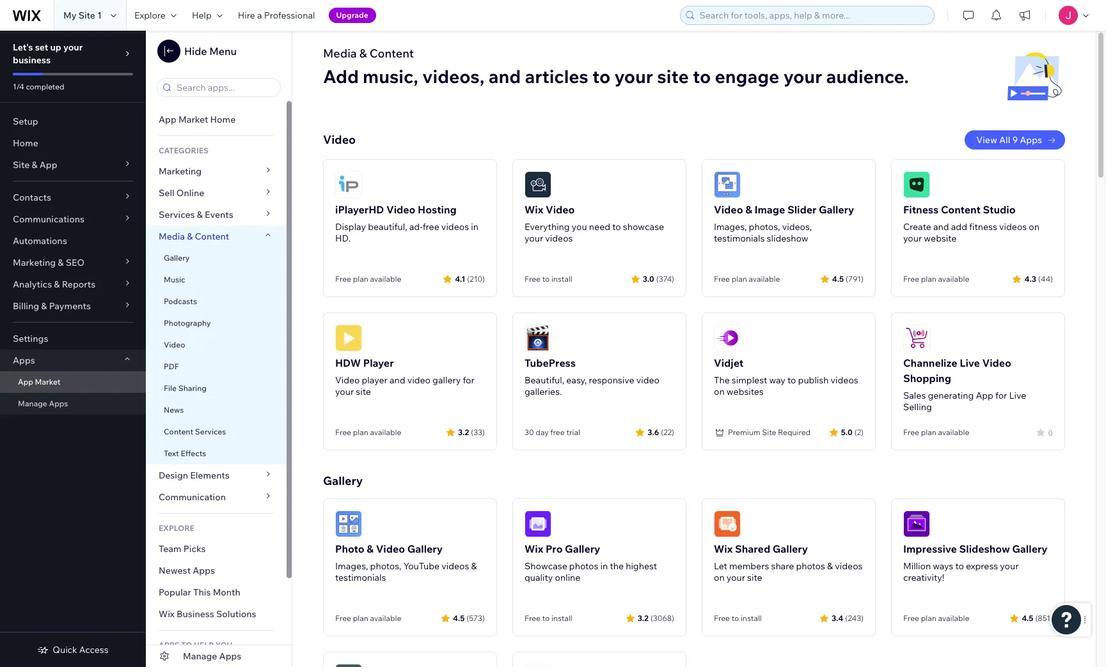 Task type: vqa. For each thing, say whether or not it's contained in the screenshot.


Task type: describe. For each thing, give the bounding box(es) containing it.
premium site required
[[728, 428, 811, 438]]

gallery link
[[146, 248, 287, 269]]

media & content link
[[146, 226, 287, 248]]

wix for wix pro gallery
[[525, 543, 543, 556]]

your inside hdw player video player and video gallery for your site
[[335, 386, 354, 398]]

your inside wix shared gallery let members share photos & videos on your site
[[727, 573, 745, 584]]

Search for tools, apps, help & more... field
[[696, 6, 930, 24]]

& for site & app
[[32, 159, 37, 171]]

popular this month link
[[146, 582, 287, 604]]

(210)
[[467, 274, 485, 284]]

team
[[159, 544, 181, 555]]

wix for wix video
[[525, 203, 543, 216]]

on inside wix shared gallery let members share photos & videos on your site
[[714, 573, 725, 584]]

photos, inside the photo & video gallery images, photos, youtube videos & testimonials
[[370, 561, 402, 573]]

hide menu button
[[157, 40, 237, 63]]

youtube
[[404, 561, 440, 573]]

free to install for shared
[[714, 614, 762, 624]]

free for display
[[335, 274, 351, 284]]

3.2 for wix pro gallery
[[638, 614, 649, 624]]

to inside wix video everything you need to showcase your videos
[[612, 221, 621, 233]]

app market home link
[[146, 109, 287, 131]]

channelize live video shopping logo image
[[903, 325, 930, 352]]

media for media & content add music, videos, and articles to your site to engage your audience.
[[323, 46, 357, 61]]

app market
[[18, 377, 60, 387]]

videos inside wix video everything you need to showcase your videos
[[545, 233, 573, 244]]

gallery inside "gallery" link
[[164, 253, 190, 263]]

text effects link
[[146, 443, 287, 465]]

wix shared gallery logo image
[[714, 511, 741, 538]]

site for my
[[78, 10, 95, 21]]

3.2 (33)
[[458, 428, 485, 437]]

4.5 (851)
[[1022, 614, 1053, 624]]

responsive
[[589, 375, 634, 386]]

available for display
[[370, 274, 401, 284]]

to left engage
[[693, 65, 711, 88]]

let
[[714, 561, 727, 573]]

sharing
[[178, 384, 207, 393]]

available for player
[[370, 428, 401, 438]]

free plan available for create
[[903, 274, 970, 284]]

0 vertical spatial manage apps
[[18, 399, 68, 409]]

photos inside wix pro gallery showcase photos in the highest quality online
[[569, 561, 598, 573]]

4.5 (573)
[[453, 614, 485, 624]]

0
[[1048, 428, 1053, 438]]

apps down you
[[219, 651, 241, 663]]

3.4 (243)
[[832, 614, 864, 624]]

videos inside vidjet the simplest way to publish videos on websites
[[831, 375, 858, 386]]

express
[[966, 561, 998, 573]]

required
[[778, 428, 811, 438]]

reports
[[62, 279, 95, 290]]

plan for player
[[353, 428, 368, 438]]

wix business solutions
[[159, 609, 256, 621]]

analytics
[[13, 279, 52, 290]]

hdw player video player and video gallery for your site
[[335, 357, 475, 398]]

create
[[903, 221, 931, 233]]

fitness content studio create and add fitness videos on your website
[[903, 203, 1040, 244]]

(3068)
[[651, 614, 674, 624]]

popular this month
[[159, 587, 240, 599]]

(573)
[[467, 614, 485, 624]]

quick access button
[[37, 645, 109, 656]]

& for media & content
[[187, 231, 193, 242]]

hosting
[[418, 203, 457, 216]]

text effects
[[164, 449, 206, 459]]

newest
[[159, 566, 191, 577]]

to down members
[[732, 614, 739, 624]]

plan for slider
[[732, 274, 747, 284]]

player
[[362, 375, 388, 386]]

apps down app market link
[[49, 399, 68, 409]]

communications
[[13, 214, 84, 225]]

iplayerhd video hosting display beautiful, ad-free videos in hd.
[[335, 203, 479, 244]]

my site 1
[[63, 10, 102, 21]]

free plan available for display
[[335, 274, 401, 284]]

photography
[[164, 319, 211, 328]]

3.2 for hdw player
[[458, 428, 469, 437]]

0 horizontal spatial manage
[[18, 399, 47, 409]]

shopping
[[903, 372, 951, 385]]

communications button
[[0, 209, 146, 230]]

solutions
[[216, 609, 256, 621]]

& for video & image slider gallery images, photos, videos, testimonials slideshow
[[745, 203, 752, 216]]

3.6
[[648, 428, 659, 437]]

online
[[176, 187, 204, 199]]

0 vertical spatial manage apps link
[[0, 393, 146, 415]]

help button
[[184, 0, 230, 31]]

(374)
[[656, 274, 674, 284]]

need
[[589, 221, 610, 233]]

file sharing
[[164, 384, 207, 393]]

in inside wix pro gallery showcase photos in the highest quality online
[[600, 561, 608, 573]]

design
[[159, 470, 188, 482]]

1 vertical spatial live
[[1009, 390, 1026, 402]]

install for pro
[[551, 614, 573, 624]]

gallery inside 'impressive slideshow gallery million ways to express your creativity!'
[[1012, 543, 1048, 556]]

you
[[215, 641, 232, 651]]

photo
[[335, 543, 365, 556]]

day
[[536, 428, 549, 438]]

selling
[[903, 402, 932, 413]]

let's
[[13, 42, 33, 53]]

& for services & events
[[197, 209, 203, 221]]

newest apps
[[159, 566, 215, 577]]

home link
[[0, 132, 146, 154]]

testimonials inside the photo & video gallery images, photos, youtube videos & testimonials
[[335, 573, 386, 584]]

content inside fitness content studio create and add fitness videos on your website
[[941, 203, 981, 216]]

team picks
[[159, 544, 206, 555]]

wix video everything you need to showcase your videos
[[525, 203, 664, 244]]

1/4
[[13, 82, 24, 91]]

market for app market home
[[178, 114, 208, 125]]

iplayerhd
[[335, 203, 384, 216]]

music
[[164, 275, 185, 285]]

to inside vidjet the simplest way to publish videos on websites
[[788, 375, 796, 386]]

hdw player logo image
[[335, 325, 362, 352]]

Search apps... field
[[173, 79, 276, 97]]

gallery
[[433, 375, 461, 386]]

videos, inside video & image slider gallery images, photos, videos, testimonials slideshow
[[782, 221, 812, 233]]

billing & payments
[[13, 301, 91, 312]]

4.5 for video & image slider gallery
[[832, 274, 844, 284]]

4.5 (791)
[[832, 274, 864, 284]]

to down everything
[[542, 274, 550, 284]]

photos inside wix shared gallery let members share photos & videos on your site
[[796, 561, 825, 573]]

tubepress beautiful, easy, responsive video galleries.
[[525, 357, 660, 398]]

site & app
[[13, 159, 57, 171]]

sidebar element containing let's set up your business
[[0, 31, 146, 668]]

text
[[164, 449, 179, 459]]

4.5 for photo & video gallery
[[453, 614, 465, 624]]

million
[[903, 561, 931, 573]]

your inside fitness content studio create and add fitness videos on your website
[[903, 233, 922, 244]]

apps inside dropdown button
[[13, 355, 35, 367]]

gallery inside the photo & video gallery images, photos, youtube videos & testimonials
[[407, 543, 443, 556]]

testimonials inside video & image slider gallery images, photos, videos, testimonials slideshow
[[714, 233, 765, 244]]

your inside 'impressive slideshow gallery million ways to express your creativity!'
[[1000, 561, 1019, 573]]

photos, inside video & image slider gallery images, photos, videos, testimonials slideshow
[[749, 221, 780, 233]]

video inside tubepress beautiful, easy, responsive video galleries.
[[636, 375, 660, 386]]

channelize live video shopping sales generating app for live selling
[[903, 357, 1026, 413]]

quick
[[53, 645, 77, 656]]

available for create
[[938, 274, 970, 284]]

(851)
[[1036, 614, 1053, 624]]

to inside 'impressive slideshow gallery million ways to express your creativity!'
[[956, 561, 964, 573]]

music link
[[146, 269, 287, 291]]

design elements link
[[146, 465, 287, 487]]

plan for gallery
[[353, 614, 368, 624]]

images, inside the photo & video gallery images, photos, youtube videos & testimonials
[[335, 561, 368, 573]]

1 horizontal spatial manage
[[183, 651, 217, 663]]

setup
[[13, 116, 38, 127]]

analytics & reports
[[13, 279, 95, 290]]

free for shopping
[[903, 428, 919, 438]]

gallery inside wix pro gallery showcase photos in the highest quality online
[[565, 543, 600, 556]]

plan for shopping
[[921, 428, 937, 438]]

5.0
[[841, 428, 853, 437]]

& inside wix shared gallery let members share photos & videos on your site
[[827, 561, 833, 573]]

on inside vidjet the simplest way to publish videos on websites
[[714, 386, 725, 398]]

1 vertical spatial services
[[195, 427, 226, 437]]

market for app market
[[35, 377, 60, 387]]

quality
[[525, 573, 553, 584]]

video inside hdw player video player and video gallery for your site
[[335, 375, 360, 386]]

free for showcase
[[525, 614, 541, 624]]

wix shared gallery let members share photos & videos on your site
[[714, 543, 863, 584]]

studio
[[983, 203, 1016, 216]]

help
[[194, 641, 214, 651]]

your inside wix video everything you need to showcase your videos
[[525, 233, 543, 244]]

3.6 (22)
[[648, 428, 674, 437]]

payments
[[49, 301, 91, 312]]

in inside iplayerhd video hosting display beautiful, ad-free videos in hd.
[[471, 221, 479, 233]]

marketing for marketing
[[159, 166, 202, 177]]

wix for wix shared gallery
[[714, 543, 733, 556]]

4.1 (210)
[[455, 274, 485, 284]]

showcase
[[623, 221, 664, 233]]

available for shopping
[[938, 428, 970, 438]]



Task type: locate. For each thing, give the bounding box(es) containing it.
(44)
[[1038, 274, 1053, 284]]

3.2 left (33)
[[458, 428, 469, 437]]

site for premium
[[762, 428, 776, 438]]

to right articles
[[592, 65, 611, 88]]

sales
[[903, 390, 926, 402]]

services down 'sell online'
[[159, 209, 195, 221]]

1 horizontal spatial 3.2
[[638, 614, 649, 624]]

videos up 3.4 (243)
[[835, 561, 863, 573]]

automations
[[13, 235, 67, 247]]

available down the photo & video gallery images, photos, youtube videos & testimonials
[[370, 614, 401, 624]]

sell
[[159, 187, 174, 199]]

videos inside the photo & video gallery images, photos, youtube videos & testimonials
[[442, 561, 469, 573]]

& for media & content add music, videos, and articles to your site to engage your audience.
[[359, 46, 367, 61]]

easy,
[[566, 375, 587, 386]]

market up categories
[[178, 114, 208, 125]]

content down "services & events" link
[[195, 231, 229, 242]]

2 sidebar element from the left
[[146, 31, 292, 668]]

available down the player
[[370, 428, 401, 438]]

impressive slideshow gallery logo image
[[903, 511, 930, 538]]

0 vertical spatial on
[[1029, 221, 1040, 233]]

setup link
[[0, 111, 146, 132]]

all
[[999, 134, 1010, 146]]

& up (573)
[[471, 561, 477, 573]]

free for slider
[[714, 274, 730, 284]]

free for you
[[525, 274, 541, 284]]

communication
[[159, 492, 228, 504]]

video
[[407, 375, 431, 386], [636, 375, 660, 386]]

wix inside wix shared gallery let members share photos & videos on your site
[[714, 543, 733, 556]]

available down website
[[938, 274, 970, 284]]

members
[[729, 561, 769, 573]]

0 vertical spatial for
[[463, 375, 475, 386]]

video inside wix video everything you need to showcase your videos
[[546, 203, 575, 216]]

trial
[[566, 428, 580, 438]]

0 horizontal spatial site
[[356, 386, 371, 398]]

0 horizontal spatial images,
[[335, 561, 368, 573]]

0 horizontal spatial 3.2
[[458, 428, 469, 437]]

free for player
[[335, 428, 351, 438]]

& for marketing & seo
[[58, 257, 64, 269]]

videos inside iplayerhd video hosting display beautiful, ad-free videos in hd.
[[441, 221, 469, 233]]

30 day free trial
[[525, 428, 580, 438]]

and for fitness content studio
[[933, 221, 949, 233]]

1 horizontal spatial home
[[210, 114, 236, 125]]

0 horizontal spatial free
[[423, 221, 439, 233]]

media down services & events
[[159, 231, 185, 242]]

1 vertical spatial photos,
[[370, 561, 402, 573]]

fitness
[[969, 221, 997, 233]]

1 horizontal spatial free
[[550, 428, 565, 438]]

1 horizontal spatial live
[[1009, 390, 1026, 402]]

media for media & content
[[159, 231, 185, 242]]

free plan available for shopping
[[903, 428, 970, 438]]

your inside let's set up your business
[[63, 42, 83, 53]]

free to install for pro
[[525, 614, 573, 624]]

audience.
[[826, 65, 909, 88]]

available for million
[[938, 614, 970, 624]]

& up contacts at the left of the page
[[32, 159, 37, 171]]

slider
[[788, 203, 817, 216]]

help
[[192, 10, 212, 21]]

videos, inside media & content add music, videos, and articles to your site to engage your audience.
[[422, 65, 485, 88]]

video inside the photo & video gallery images, photos, youtube videos & testimonials
[[376, 543, 405, 556]]

plan for display
[[353, 274, 368, 284]]

free inside iplayerhd video hosting display beautiful, ad-free videos in hd.
[[423, 221, 439, 233]]

free for million
[[903, 614, 919, 624]]

display
[[335, 221, 366, 233]]

media & content
[[159, 231, 229, 242]]

iplayerhd video hosting logo image
[[335, 171, 362, 198]]

and inside hdw player video player and video gallery for your site
[[390, 375, 405, 386]]

free to install for video
[[525, 274, 573, 284]]

(243)
[[845, 614, 864, 624]]

0 horizontal spatial photos,
[[370, 561, 402, 573]]

1 vertical spatial market
[[35, 377, 60, 387]]

0 vertical spatial market
[[178, 114, 208, 125]]

settings link
[[0, 328, 146, 350]]

plan for million
[[921, 614, 937, 624]]

apps right 9
[[1020, 134, 1042, 146]]

on left members
[[714, 573, 725, 584]]

menu
[[209, 45, 237, 58]]

& up music,
[[359, 46, 367, 61]]

free
[[423, 221, 439, 233], [550, 428, 565, 438]]

images, down video & image slider gallery logo
[[714, 221, 747, 233]]

0 horizontal spatial marketing
[[13, 257, 56, 269]]

install down online
[[551, 614, 573, 624]]

1 vertical spatial site
[[13, 159, 30, 171]]

wix inside wix pro gallery showcase photos in the highest quality online
[[525, 543, 543, 556]]

3.2 left (3068)
[[638, 614, 649, 624]]

free to install down members
[[714, 614, 762, 624]]

vidjet logo image
[[714, 325, 741, 352]]

for right generating
[[996, 390, 1007, 402]]

explore
[[134, 10, 166, 21]]

1 vertical spatial videos,
[[782, 221, 812, 233]]

0 vertical spatial images,
[[714, 221, 747, 233]]

free plan available for player
[[335, 428, 401, 438]]

gallery up music
[[164, 253, 190, 263]]

0 vertical spatial site
[[78, 10, 95, 21]]

in left the
[[600, 561, 608, 573]]

videos, right music,
[[422, 65, 485, 88]]

4.5 left (851)
[[1022, 614, 1034, 624]]

2 horizontal spatial 4.5
[[1022, 614, 1034, 624]]

professional
[[264, 10, 315, 21]]

0 vertical spatial services
[[159, 209, 195, 221]]

content inside media & content add music, videos, and articles to your site to engage your audience.
[[370, 46, 414, 61]]

0 vertical spatial manage
[[18, 399, 47, 409]]

site left the 1
[[78, 10, 95, 21]]

to right ways at the bottom of the page
[[956, 561, 964, 573]]

for right 'gallery'
[[463, 375, 475, 386]]

video inside video & image slider gallery images, photos, videos, testimonials slideshow
[[714, 203, 743, 216]]

& inside video & image slider gallery images, photos, videos, testimonials slideshow
[[745, 203, 752, 216]]

0 vertical spatial home
[[210, 114, 236, 125]]

in up (210)
[[471, 221, 479, 233]]

videos right "youtube"
[[442, 561, 469, 573]]

available for gallery
[[370, 614, 401, 624]]

3.2
[[458, 428, 469, 437], [638, 614, 649, 624]]

videos left need
[[545, 233, 573, 244]]

tubepress logo image
[[525, 325, 552, 352]]

1 vertical spatial images,
[[335, 561, 368, 573]]

install for shared
[[741, 614, 762, 624]]

1 horizontal spatial media
[[323, 46, 357, 61]]

1 vertical spatial manage
[[183, 651, 217, 663]]

free plan available for million
[[903, 614, 970, 624]]

gallery up 'photo & video gallery logo'
[[323, 474, 363, 489]]

wix down popular
[[159, 609, 175, 621]]

home inside "link"
[[13, 138, 38, 149]]

3.0
[[643, 274, 654, 284]]

photos, left "youtube"
[[370, 561, 402, 573]]

content services
[[164, 427, 226, 437]]

newest apps link
[[146, 560, 287, 582]]

1 horizontal spatial testimonials
[[714, 233, 765, 244]]

& left seo
[[58, 257, 64, 269]]

your
[[63, 42, 83, 53], [615, 65, 653, 88], [784, 65, 822, 88], [525, 233, 543, 244], [903, 233, 922, 244], [335, 386, 354, 398], [1000, 561, 1019, 573], [727, 573, 745, 584]]

publish
[[798, 375, 829, 386]]

0 horizontal spatial photos
[[569, 561, 598, 573]]

0 horizontal spatial manage apps
[[18, 399, 68, 409]]

gallery right slider at the top of page
[[819, 203, 854, 216]]

1 horizontal spatial images,
[[714, 221, 747, 233]]

media
[[323, 46, 357, 61], [159, 231, 185, 242]]

0 horizontal spatial video
[[407, 375, 431, 386]]

free for let
[[714, 614, 730, 624]]

marketing up analytics on the top
[[13, 257, 56, 269]]

0 vertical spatial photos,
[[749, 221, 780, 233]]

0 horizontal spatial live
[[960, 357, 980, 370]]

app inside popup button
[[40, 159, 57, 171]]

site right premium
[[762, 428, 776, 438]]

marketing inside dropdown button
[[13, 257, 56, 269]]

video & image slider gallery logo image
[[714, 171, 741, 198]]

for for channelize live video shopping
[[996, 390, 1007, 402]]

impressive
[[903, 543, 957, 556]]

news
[[164, 406, 184, 415]]

site inside popup button
[[13, 159, 30, 171]]

1 horizontal spatial video
[[636, 375, 660, 386]]

install for video
[[551, 274, 573, 284]]

1 horizontal spatial market
[[178, 114, 208, 125]]

gallery up share
[[773, 543, 808, 556]]

video & image slider gallery images, photos, videos, testimonials slideshow
[[714, 203, 854, 244]]

2 horizontal spatial site
[[762, 428, 776, 438]]

&
[[359, 46, 367, 61], [32, 159, 37, 171], [745, 203, 752, 216], [197, 209, 203, 221], [187, 231, 193, 242], [58, 257, 64, 269], [54, 279, 60, 290], [41, 301, 47, 312], [367, 543, 374, 556], [471, 561, 477, 573], [827, 561, 833, 573]]

site inside wix shared gallery let members share photos & videos on your site
[[747, 573, 762, 584]]

contacts
[[13, 192, 51, 203]]

4.5 for impressive slideshow gallery
[[1022, 614, 1034, 624]]

1 vertical spatial manage apps
[[183, 651, 241, 663]]

photos right share
[[796, 561, 825, 573]]

1 vertical spatial site
[[356, 386, 371, 398]]

available for slider
[[749, 274, 780, 284]]

showcase
[[525, 561, 567, 573]]

gallery right "slideshow"
[[1012, 543, 1048, 556]]

0 vertical spatial site
[[657, 65, 689, 88]]

available down beautiful,
[[370, 274, 401, 284]]

app inside channelize live video shopping sales generating app for live selling
[[976, 390, 994, 402]]

videos inside fitness content studio create and add fitness videos on your website
[[999, 221, 1027, 233]]

and for hdw player
[[390, 375, 405, 386]]

media up "add"
[[323, 46, 357, 61]]

1 horizontal spatial for
[[996, 390, 1007, 402]]

manage apps down help
[[183, 651, 241, 663]]

for inside channelize live video shopping sales generating app for live selling
[[996, 390, 1007, 402]]

0 vertical spatial testimonials
[[714, 233, 765, 244]]

content up "add"
[[941, 203, 981, 216]]

& right billing
[[41, 301, 47, 312]]

gallery
[[819, 203, 854, 216], [164, 253, 190, 263], [323, 474, 363, 489], [407, 543, 443, 556], [565, 543, 600, 556], [773, 543, 808, 556], [1012, 543, 1048, 556]]

4.5 left (791)
[[832, 274, 844, 284]]

manage apps link down app market
[[0, 393, 146, 415]]

free for gallery
[[335, 614, 351, 624]]

to down the quality
[[542, 614, 550, 624]]

2 vertical spatial site
[[747, 573, 762, 584]]

testimonials down photo
[[335, 573, 386, 584]]

2 horizontal spatial and
[[933, 221, 949, 233]]

free to install down everything
[[525, 274, 573, 284]]

install down members
[[741, 614, 762, 624]]

1 horizontal spatial videos,
[[782, 221, 812, 233]]

podcasts
[[164, 297, 197, 306]]

manage down help
[[183, 651, 217, 663]]

this
[[193, 587, 211, 599]]

market down the 'apps' dropdown button
[[35, 377, 60, 387]]

content down news
[[164, 427, 193, 437]]

0 vertical spatial free
[[423, 221, 439, 233]]

media inside media & content add music, videos, and articles to your site to engage your audience.
[[323, 46, 357, 61]]

in
[[471, 221, 479, 233], [600, 561, 608, 573]]

& down services & events
[[187, 231, 193, 242]]

gallery up "youtube"
[[407, 543, 443, 556]]

photography link
[[146, 313, 287, 335]]

way
[[769, 375, 786, 386]]

hire a professional link
[[230, 0, 323, 31]]

app right generating
[[976, 390, 994, 402]]

wix left the 'pro'
[[525, 543, 543, 556]]

site up contacts at the left of the page
[[13, 159, 30, 171]]

0 horizontal spatial testimonials
[[335, 573, 386, 584]]

apps down settings
[[13, 355, 35, 367]]

gallery inside video & image slider gallery images, photos, videos, testimonials slideshow
[[819, 203, 854, 216]]

2 photos from the left
[[796, 561, 825, 573]]

1 vertical spatial for
[[996, 390, 1007, 402]]

0 vertical spatial media
[[323, 46, 357, 61]]

2 video from the left
[[636, 375, 660, 386]]

& right share
[[827, 561, 833, 573]]

manage apps link down wix business solutions link on the left of page
[[146, 646, 292, 668]]

3.2 (3068)
[[638, 614, 674, 624]]

1 vertical spatial on
[[714, 386, 725, 398]]

1 vertical spatial marketing
[[13, 257, 56, 269]]

video inside iplayerhd video hosting display beautiful, ad-free videos in hd.
[[386, 203, 416, 216]]

videos right publish
[[831, 375, 858, 386]]

videos down studio
[[999, 221, 1027, 233]]

wix up 'let'
[[714, 543, 733, 556]]

available down slideshow
[[749, 274, 780, 284]]

and left "add"
[[933, 221, 949, 233]]

testimonials down image on the right of page
[[714, 233, 765, 244]]

0 vertical spatial marketing
[[159, 166, 202, 177]]

sell online
[[159, 187, 204, 199]]

0 horizontal spatial in
[[471, 221, 479, 233]]

& left image on the right of page
[[745, 203, 752, 216]]

0 horizontal spatial market
[[35, 377, 60, 387]]

on right fitness
[[1029, 221, 1040, 233]]

& left reports
[[54, 279, 60, 290]]

wix video logo image
[[525, 171, 552, 198]]

team picks link
[[146, 539, 287, 560]]

(791)
[[846, 274, 864, 284]]

1 horizontal spatial site
[[78, 10, 95, 21]]

on
[[1029, 221, 1040, 233], [714, 386, 725, 398], [714, 573, 725, 584]]

2 vertical spatial on
[[714, 573, 725, 584]]

sell online link
[[146, 182, 287, 204]]

4.5 left (573)
[[453, 614, 465, 624]]

app up categories
[[159, 114, 176, 125]]

content up music,
[[370, 46, 414, 61]]

marketing for marketing & seo
[[13, 257, 56, 269]]

events
[[205, 209, 233, 221]]

and
[[489, 65, 521, 88], [933, 221, 949, 233], [390, 375, 405, 386]]

0 horizontal spatial media
[[159, 231, 185, 242]]

1 vertical spatial testimonials
[[335, 573, 386, 584]]

0 horizontal spatial and
[[390, 375, 405, 386]]

pdf
[[164, 362, 179, 372]]

install down everything
[[551, 274, 573, 284]]

0 vertical spatial live
[[960, 357, 980, 370]]

1 vertical spatial media
[[159, 231, 185, 242]]

seo
[[66, 257, 85, 269]]

0 vertical spatial videos,
[[422, 65, 485, 88]]

1 vertical spatial free
[[550, 428, 565, 438]]

and inside media & content add music, videos, and articles to your site to engage your audience.
[[489, 65, 521, 88]]

services down news 'link'
[[195, 427, 226, 437]]

0 horizontal spatial site
[[13, 159, 30, 171]]

1 horizontal spatial site
[[657, 65, 689, 88]]

contacts button
[[0, 187, 146, 209]]

channelize
[[903, 357, 958, 370]]

for inside hdw player video player and video gallery for your site
[[463, 375, 475, 386]]

free plan available for gallery
[[335, 614, 401, 624]]

free plan available for slider
[[714, 274, 780, 284]]

1 photos from the left
[[569, 561, 598, 573]]

& for photo & video gallery images, photos, youtube videos & testimonials
[[367, 543, 374, 556]]

plan for create
[[921, 274, 937, 284]]

to right need
[[612, 221, 621, 233]]

apps up this
[[193, 566, 215, 577]]

upgrade button
[[329, 8, 376, 23]]

0 horizontal spatial videos,
[[422, 65, 485, 88]]

0 horizontal spatial home
[[13, 138, 38, 149]]

on left websites
[[714, 386, 725, 398]]

and inside fitness content studio create and add fitness videos on your website
[[933, 221, 949, 233]]

& for billing & payments
[[41, 301, 47, 312]]

2 vertical spatial and
[[390, 375, 405, 386]]

video inside channelize live video shopping sales generating app for live selling
[[982, 357, 1012, 370]]

beautiful,
[[368, 221, 407, 233]]

0 vertical spatial 3.2
[[458, 428, 469, 437]]

& right photo
[[367, 543, 374, 556]]

share
[[771, 561, 794, 573]]

shared
[[735, 543, 770, 556]]

0 horizontal spatial for
[[463, 375, 475, 386]]

1 horizontal spatial photos,
[[749, 221, 780, 233]]

1 horizontal spatial 4.5
[[832, 274, 844, 284]]

1 vertical spatial home
[[13, 138, 38, 149]]

creativity!
[[903, 573, 944, 584]]

& for analytics & reports
[[54, 279, 60, 290]]

and right the player
[[390, 375, 405, 386]]

galleries.
[[525, 386, 562, 398]]

0 vertical spatial in
[[471, 221, 479, 233]]

videos, down slider at the top of page
[[782, 221, 812, 233]]

site inside media & content add music, videos, and articles to your site to engage your audience.
[[657, 65, 689, 88]]

month
[[213, 587, 240, 599]]

simplest
[[732, 375, 767, 386]]

1 horizontal spatial marketing
[[159, 166, 202, 177]]

photos, down image on the right of page
[[749, 221, 780, 233]]

& inside media & content add music, videos, and articles to your site to engage your audience.
[[359, 46, 367, 61]]

tubepress
[[525, 357, 576, 370]]

1 vertical spatial and
[[933, 221, 949, 233]]

videos,
[[422, 65, 485, 88], [782, 221, 812, 233]]

1 vertical spatial in
[[600, 561, 608, 573]]

1 horizontal spatial in
[[600, 561, 608, 573]]

1 horizontal spatial manage apps
[[183, 651, 241, 663]]

3.0 (374)
[[643, 274, 674, 284]]

services & events
[[159, 209, 233, 221]]

photos left the
[[569, 561, 598, 573]]

1 sidebar element from the left
[[0, 31, 146, 668]]

available down creativity!
[[938, 614, 970, 624]]

1 video from the left
[[407, 375, 431, 386]]

3.4
[[832, 614, 843, 624]]

and left articles
[[489, 65, 521, 88]]

effects
[[181, 449, 206, 459]]

to right way
[[788, 375, 796, 386]]

sidebar element
[[0, 31, 146, 668], [146, 31, 292, 668]]

to
[[181, 641, 192, 651]]

free for create
[[903, 274, 919, 284]]

sidebar element containing hide menu
[[146, 31, 292, 668]]

free right day
[[550, 428, 565, 438]]

images, down photo
[[335, 561, 368, 573]]

wix pro gallery logo image
[[525, 511, 552, 538]]

photo & video gallery logo image
[[335, 511, 362, 538]]

2 vertical spatial site
[[762, 428, 776, 438]]

free down hosting
[[423, 221, 439, 233]]

add
[[951, 221, 967, 233]]

videos down hosting
[[441, 221, 469, 233]]

apps inside 'link'
[[1020, 134, 1042, 146]]

view all 9 apps link
[[965, 131, 1065, 150]]

video inside hdw player video player and video gallery for your site
[[407, 375, 431, 386]]

on inside fitness content studio create and add fitness videos on your website
[[1029, 221, 1040, 233]]

gallery inside wix shared gallery let members share photos & videos on your site
[[773, 543, 808, 556]]

1 horizontal spatial photos
[[796, 561, 825, 573]]

fitness
[[903, 203, 939, 216]]

hire
[[238, 10, 255, 21]]

video left 'gallery'
[[407, 375, 431, 386]]

wix inside wix video everything you need to showcase your videos
[[525, 203, 543, 216]]

site inside hdw player video player and video gallery for your site
[[356, 386, 371, 398]]

1 vertical spatial manage apps link
[[146, 646, 292, 668]]

videos inside wix shared gallery let members share photos & videos on your site
[[835, 561, 863, 573]]

fitness content studio logo image
[[903, 171, 930, 198]]

app down the home "link"
[[40, 159, 57, 171]]

home down setup
[[13, 138, 38, 149]]

1 vertical spatial 3.2
[[638, 614, 649, 624]]

content services link
[[146, 422, 287, 443]]

manage apps down app market
[[18, 399, 68, 409]]

app down settings
[[18, 377, 33, 387]]

for for hdw player
[[463, 375, 475, 386]]

1 horizontal spatial and
[[489, 65, 521, 88]]

2 horizontal spatial site
[[747, 573, 762, 584]]

0 vertical spatial and
[[489, 65, 521, 88]]

images, inside video & image slider gallery images, photos, videos, testimonials slideshow
[[714, 221, 747, 233]]

0 horizontal spatial 4.5
[[453, 614, 465, 624]]



